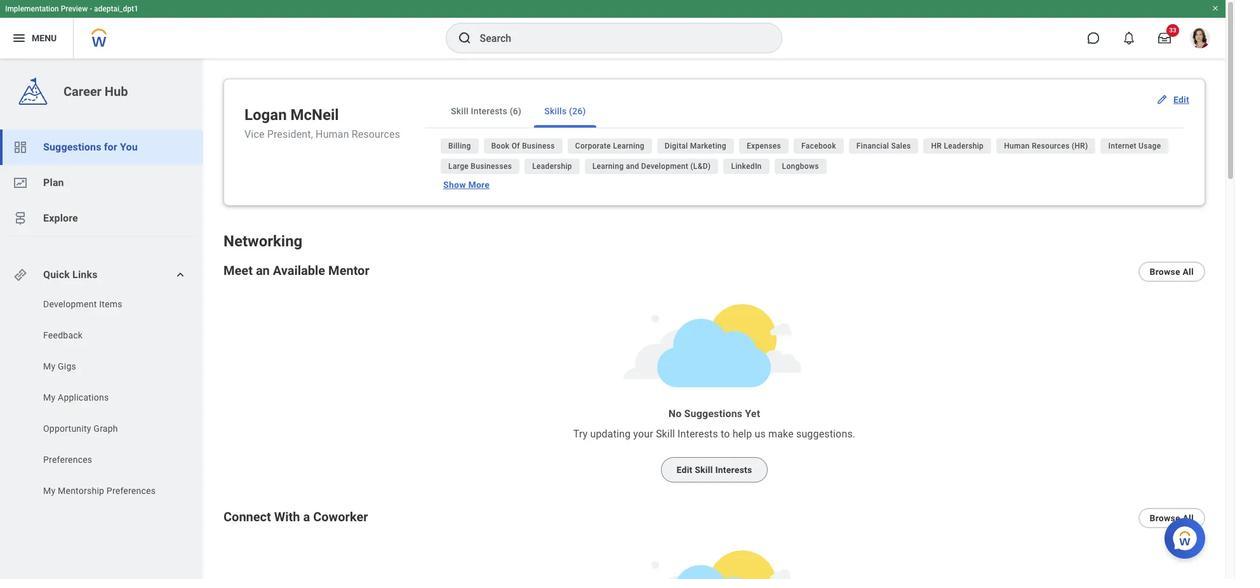 Task type: locate. For each thing, give the bounding box(es) containing it.
0 horizontal spatial preferences
[[43, 455, 92, 465]]

preferences
[[43, 455, 92, 465], [107, 486, 156, 496]]

edit right edit icon
[[1174, 95, 1190, 105]]

and
[[626, 162, 639, 171]]

skill right your
[[656, 428, 675, 440]]

1 vertical spatial browse
[[1150, 513, 1181, 523]]

interests left (6)
[[471, 106, 508, 116]]

0 vertical spatial preferences
[[43, 455, 92, 465]]

longbows
[[782, 162, 819, 171]]

0 horizontal spatial skill
[[451, 106, 469, 116]]

2 vertical spatial interests
[[716, 465, 752, 475]]

suggestions
[[43, 141, 101, 153], [685, 408, 743, 420]]

interests inside button
[[471, 106, 508, 116]]

1 my from the top
[[43, 361, 55, 372]]

preferences down the preferences 'link'
[[107, 486, 156, 496]]

0 vertical spatial edit
[[1174, 95, 1190, 105]]

skill interests (6)
[[451, 106, 522, 116]]

graph
[[94, 424, 118, 434]]

coworker
[[313, 509, 368, 525]]

learning up 'and'
[[613, 142, 645, 151]]

human
[[316, 128, 349, 141], [1004, 142, 1030, 151]]

meet
[[224, 263, 253, 278]]

suggestions up try updating your skill interests to help us make suggestions.
[[685, 408, 743, 420]]

list containing development items
[[0, 298, 203, 501]]

1 browse all from the top
[[1150, 267, 1194, 277]]

onboarding home image
[[13, 175, 28, 191]]

edit inside edit button
[[1174, 95, 1190, 105]]

2 browse all from the top
[[1150, 513, 1194, 523]]

learning
[[613, 142, 645, 151], [593, 162, 624, 171]]

1 vertical spatial browse all
[[1150, 513, 1194, 523]]

1 vertical spatial browse all link
[[1139, 508, 1206, 528]]

businesses
[[471, 162, 512, 171]]

show
[[443, 180, 466, 190]]

1 vertical spatial leadership
[[532, 162, 572, 171]]

skill up billing
[[451, 106, 469, 116]]

preferences inside the preferences 'link'
[[43, 455, 92, 465]]

development items link
[[42, 298, 173, 311]]

3 my from the top
[[43, 486, 55, 496]]

(l&d)
[[691, 162, 711, 171]]

0 horizontal spatial suggestions
[[43, 141, 101, 153]]

mentor
[[329, 263, 370, 278]]

1 browse from the top
[[1150, 267, 1181, 277]]

2 my from the top
[[43, 393, 55, 403]]

skill inside button
[[451, 106, 469, 116]]

1 all from the top
[[1183, 267, 1194, 277]]

0 horizontal spatial leadership
[[532, 162, 572, 171]]

interests down to
[[716, 465, 752, 475]]

1 horizontal spatial edit
[[1174, 95, 1190, 105]]

leadership right "hr" in the top of the page
[[944, 142, 984, 151]]

explore link
[[0, 201, 203, 236]]

browse all for meet an available mentor
[[1150, 267, 1194, 277]]

0 vertical spatial browse
[[1150, 267, 1181, 277]]

development down the quick links
[[43, 299, 97, 309]]

1 browse all link from the top
[[1139, 262, 1206, 282]]

1 vertical spatial learning
[[593, 162, 624, 171]]

(6)
[[510, 106, 522, 116]]

browse all link for meet an available mentor
[[1139, 262, 1206, 282]]

1 vertical spatial resources
[[1032, 142, 1070, 151]]

1 horizontal spatial preferences
[[107, 486, 156, 496]]

an
[[256, 263, 270, 278]]

skill down try updating your skill interests to help us make suggestions.
[[695, 465, 713, 475]]

2 vertical spatial my
[[43, 486, 55, 496]]

1 list from the top
[[0, 130, 203, 236]]

human down mcneil
[[316, 128, 349, 141]]

sales
[[892, 142, 911, 151]]

edit button
[[1151, 87, 1197, 112]]

billing
[[449, 142, 471, 151]]

2 all from the top
[[1183, 513, 1194, 523]]

1 vertical spatial development
[[43, 299, 97, 309]]

browse for connect with a coworker
[[1150, 513, 1181, 523]]

all for meet an available mentor
[[1183, 267, 1194, 277]]

edit for edit
[[1174, 95, 1190, 105]]

2 horizontal spatial skill
[[695, 465, 713, 475]]

career hub
[[64, 84, 128, 99]]

0 horizontal spatial development
[[43, 299, 97, 309]]

Search Workday  search field
[[480, 24, 756, 52]]

for
[[104, 141, 117, 153]]

0 vertical spatial suggestions
[[43, 141, 101, 153]]

opportunity
[[43, 424, 91, 434]]

2 browse from the top
[[1150, 513, 1181, 523]]

skill
[[451, 106, 469, 116], [656, 428, 675, 440], [695, 465, 713, 475]]

1 vertical spatial all
[[1183, 513, 1194, 523]]

hr leadership
[[932, 142, 984, 151]]

interests down no suggestions yet
[[678, 428, 718, 440]]

no
[[669, 408, 682, 420]]

1 vertical spatial suggestions
[[685, 408, 743, 420]]

0 vertical spatial resources
[[352, 128, 400, 141]]

0 vertical spatial skill
[[451, 106, 469, 116]]

chevron up small image
[[174, 269, 187, 281]]

2 browse all link from the top
[[1139, 508, 1206, 528]]

book
[[491, 142, 510, 151]]

2 vertical spatial skill
[[695, 465, 713, 475]]

suggestions inside list
[[43, 141, 101, 153]]

development items
[[43, 299, 122, 309]]

1 horizontal spatial human
[[1004, 142, 1030, 151]]

with
[[274, 509, 300, 525]]

learning down corporate learning
[[593, 162, 624, 171]]

help
[[733, 428, 752, 440]]

my
[[43, 361, 55, 372], [43, 393, 55, 403], [43, 486, 55, 496]]

tab list
[[426, 95, 1185, 128]]

0 horizontal spatial edit
[[677, 465, 693, 475]]

2 list from the top
[[0, 298, 203, 501]]

0 vertical spatial browse all
[[1150, 267, 1194, 277]]

0 vertical spatial browse all link
[[1139, 262, 1206, 282]]

make
[[769, 428, 794, 440]]

my for my applications
[[43, 393, 55, 403]]

1 horizontal spatial suggestions
[[685, 408, 743, 420]]

my left mentorship
[[43, 486, 55, 496]]

meet an available mentor
[[224, 263, 370, 278]]

development down digital
[[642, 162, 689, 171]]

resources
[[352, 128, 400, 141], [1032, 142, 1070, 151]]

1 vertical spatial list
[[0, 298, 203, 501]]

preview
[[61, 4, 88, 13]]

implementation
[[5, 4, 59, 13]]

interests
[[471, 106, 508, 116], [678, 428, 718, 440], [716, 465, 752, 475]]

quick links
[[43, 269, 98, 281]]

1 horizontal spatial resources
[[1032, 142, 1070, 151]]

preferences inside my mentorship preferences link
[[107, 486, 156, 496]]

1 horizontal spatial leadership
[[944, 142, 984, 151]]

edit down try updating your skill interests to help us make suggestions.
[[677, 465, 693, 475]]

1 vertical spatial edit
[[677, 465, 693, 475]]

1 horizontal spatial development
[[642, 162, 689, 171]]

human right hr leadership
[[1004, 142, 1030, 151]]

edit inside edit skill interests button
[[677, 465, 693, 475]]

edit
[[1174, 95, 1190, 105], [677, 465, 693, 475]]

browse
[[1150, 267, 1181, 277], [1150, 513, 1181, 523]]

internet
[[1109, 142, 1137, 151]]

leadership
[[944, 142, 984, 151], [532, 162, 572, 171]]

my down the my gigs
[[43, 393, 55, 403]]

my for my mentorship preferences
[[43, 486, 55, 496]]

0 horizontal spatial human
[[316, 128, 349, 141]]

dashboard image
[[13, 140, 28, 155]]

more
[[468, 180, 490, 190]]

browse all
[[1150, 267, 1194, 277], [1150, 513, 1194, 523]]

my left 'gigs'
[[43, 361, 55, 372]]

1 vertical spatial preferences
[[107, 486, 156, 496]]

preferences down opportunity
[[43, 455, 92, 465]]

0 vertical spatial interests
[[471, 106, 508, 116]]

corporate learning
[[575, 142, 645, 151]]

0 vertical spatial human
[[316, 128, 349, 141]]

0 vertical spatial all
[[1183, 267, 1194, 277]]

1 vertical spatial skill
[[656, 428, 675, 440]]

(26)
[[569, 106, 586, 116]]

my applications link
[[42, 391, 173, 404]]

0 horizontal spatial resources
[[352, 128, 400, 141]]

-
[[90, 4, 92, 13]]

suggestions left the for at the top of page
[[43, 141, 101, 153]]

leadership down business
[[532, 162, 572, 171]]

human inside the logan mcneil vice president, human resources
[[316, 128, 349, 141]]

list
[[0, 130, 203, 236], [0, 298, 203, 501]]

0 vertical spatial list
[[0, 130, 203, 236]]

large businesses
[[449, 162, 512, 171]]

quick links element
[[13, 262, 193, 288]]

close environment banner image
[[1212, 4, 1220, 12]]

skill inside button
[[695, 465, 713, 475]]

1 vertical spatial my
[[43, 393, 55, 403]]

33
[[1170, 27, 1177, 34]]

0 vertical spatial my
[[43, 361, 55, 372]]

1 vertical spatial interests
[[678, 428, 718, 440]]



Task type: vqa. For each thing, say whether or not it's contained in the screenshot.
1st All from the bottom
yes



Task type: describe. For each thing, give the bounding box(es) containing it.
timeline milestone image
[[13, 211, 28, 226]]

browse all for connect with a coworker
[[1150, 513, 1194, 523]]

hr
[[932, 142, 942, 151]]

0 vertical spatial learning
[[613, 142, 645, 151]]

no suggestions yet
[[669, 408, 761, 420]]

financial sales
[[857, 142, 911, 151]]

adeptai_dpt1
[[94, 4, 138, 13]]

show more
[[443, 180, 490, 190]]

to
[[721, 428, 730, 440]]

logan
[[245, 106, 287, 124]]

1 horizontal spatial skill
[[656, 428, 675, 440]]

search image
[[457, 30, 472, 46]]

tab list containing skill interests (6)
[[426, 95, 1185, 128]]

opportunity graph link
[[42, 422, 173, 435]]

linkedin
[[731, 162, 762, 171]]

applications
[[58, 393, 109, 403]]

edit skill interests button
[[661, 457, 768, 483]]

my mentorship preferences
[[43, 486, 156, 496]]

try updating your skill interests to help us make suggestions.
[[574, 428, 856, 440]]

hub
[[105, 84, 128, 99]]

book of business
[[491, 142, 555, 151]]

implementation preview -   adeptai_dpt1
[[5, 4, 138, 13]]

large
[[449, 162, 469, 171]]

try
[[574, 428, 588, 440]]

digital marketing
[[665, 142, 727, 151]]

skills (26)
[[545, 106, 586, 116]]

menu banner
[[0, 0, 1226, 58]]

expenses
[[747, 142, 781, 151]]

plan link
[[0, 165, 203, 201]]

preferences link
[[42, 454, 173, 466]]

skills
[[545, 106, 567, 116]]

marketing
[[690, 142, 727, 151]]

show more button
[[441, 180, 495, 190]]

all for connect with a coworker
[[1183, 513, 1194, 523]]

edit for edit skill interests
[[677, 465, 693, 475]]

you
[[120, 141, 138, 153]]

of
[[512, 142, 520, 151]]

browse all link for connect with a coworker
[[1139, 508, 1206, 528]]

a
[[303, 509, 310, 525]]

us
[[755, 428, 766, 440]]

my gigs
[[43, 361, 76, 372]]

financial
[[857, 142, 889, 151]]

connect with a coworker
[[224, 509, 368, 525]]

33 button
[[1151, 24, 1180, 52]]

resources inside the logan mcneil vice president, human resources
[[352, 128, 400, 141]]

skill interests (6) button
[[441, 95, 532, 128]]

logan mcneil vice president, human resources
[[245, 106, 400, 141]]

vice
[[245, 128, 265, 141]]

president,
[[267, 128, 313, 141]]

skills (26) button
[[534, 95, 596, 128]]

available
[[273, 263, 325, 278]]

feedback
[[43, 330, 83, 341]]

interests inside button
[[716, 465, 752, 475]]

usage
[[1139, 142, 1162, 151]]

business
[[522, 142, 555, 151]]

updating
[[590, 428, 631, 440]]

menu
[[32, 33, 57, 43]]

1 vertical spatial human
[[1004, 142, 1030, 151]]

connect
[[224, 509, 271, 525]]

your
[[634, 428, 654, 440]]

career
[[64, 84, 102, 99]]

list containing suggestions for you
[[0, 130, 203, 236]]

profile logan mcneil image
[[1190, 28, 1211, 51]]

0 vertical spatial leadership
[[944, 142, 984, 151]]

links
[[72, 269, 98, 281]]

edit image
[[1156, 93, 1169, 106]]

gigs
[[58, 361, 76, 372]]

my for my gigs
[[43, 361, 55, 372]]

inbox large image
[[1159, 32, 1171, 44]]

quick
[[43, 269, 70, 281]]

link image
[[13, 267, 28, 283]]

learning and development (l&d)
[[593, 162, 711, 171]]

my applications
[[43, 393, 109, 403]]

opportunity graph
[[43, 424, 118, 434]]

explore
[[43, 212, 78, 224]]

browse for meet an available mentor
[[1150, 267, 1181, 277]]

notifications large image
[[1123, 32, 1136, 44]]

human resources (hr)
[[1004, 142, 1088, 151]]

internet usage
[[1109, 142, 1162, 151]]

feedback link
[[42, 329, 173, 342]]

yet
[[745, 408, 761, 420]]

plan
[[43, 177, 64, 189]]

(hr)
[[1072, 142, 1088, 151]]

networking
[[224, 232, 303, 250]]

suggestions.
[[797, 428, 856, 440]]

suggestions for you
[[43, 141, 138, 153]]

mentorship
[[58, 486, 104, 496]]

justify image
[[11, 30, 27, 46]]

edit skill interests
[[677, 465, 752, 475]]

digital
[[665, 142, 688, 151]]

development inside list
[[43, 299, 97, 309]]

my gigs link
[[42, 360, 173, 373]]

0 vertical spatial development
[[642, 162, 689, 171]]

suggestions for you link
[[0, 130, 203, 165]]

my mentorship preferences link
[[42, 485, 173, 497]]



